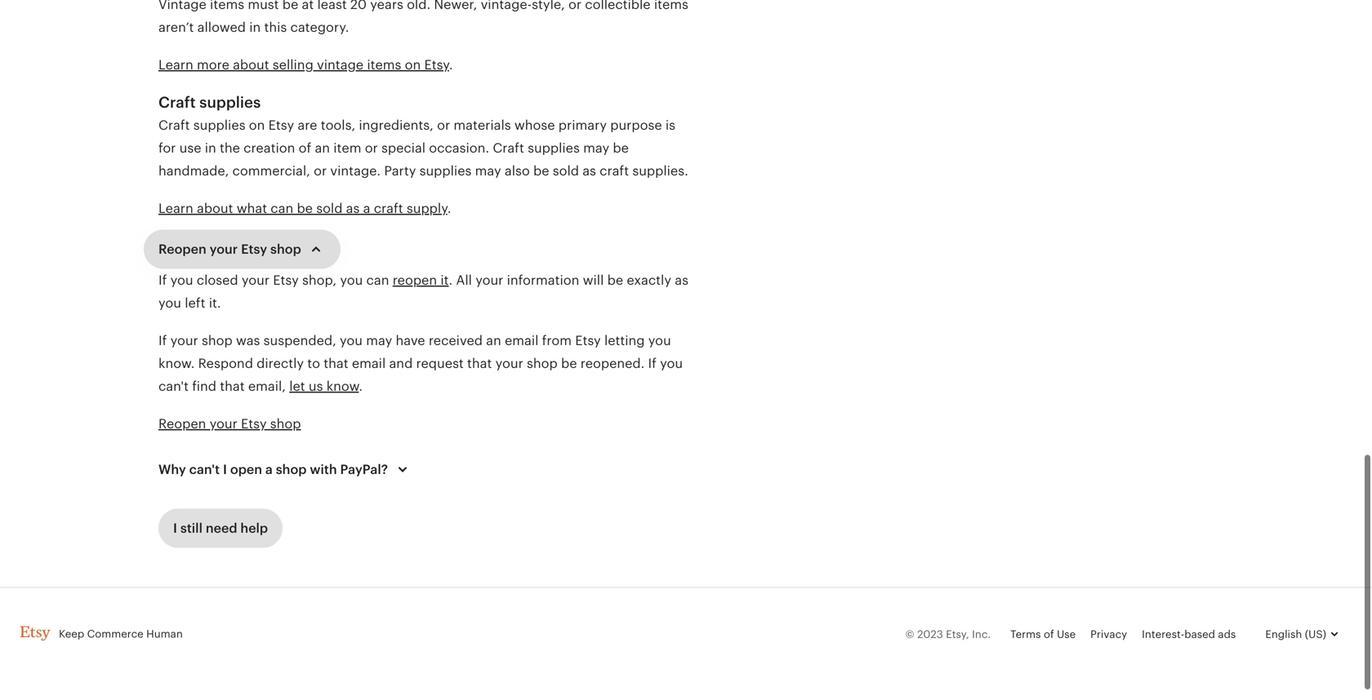 Task type: locate. For each thing, give the bounding box(es) containing it.
1 vertical spatial can't
[[189, 463, 220, 478]]

an left item
[[315, 141, 330, 156]]

on
[[405, 58, 421, 73], [249, 118, 265, 133]]

sold right also
[[553, 164, 579, 179]]

0 horizontal spatial can
[[271, 202, 293, 216]]

directly
[[257, 357, 304, 372]]

as down primary on the top left of page
[[583, 164, 596, 179]]

you inside . all your information will be exactly as you left it.
[[158, 297, 181, 311]]

0 vertical spatial can't
[[158, 380, 189, 395]]

find
[[192, 380, 217, 395]]

0 horizontal spatial an
[[315, 141, 330, 156]]

it.
[[209, 297, 221, 311]]

handmade,
[[158, 164, 229, 179]]

etsy down email,
[[241, 417, 267, 432]]

or right style,
[[569, 0, 582, 12]]

. left all on the top
[[449, 274, 453, 288]]

1 vertical spatial on
[[249, 118, 265, 133]]

craft left the supplies.
[[600, 164, 629, 179]]

2 vertical spatial may
[[366, 334, 392, 349]]

in left the in the left top of the page
[[205, 141, 216, 156]]

2 reopen your etsy shop from the top
[[158, 417, 301, 432]]

are
[[298, 118, 317, 133]]

a down vintage.
[[363, 202, 370, 216]]

can left reopen
[[366, 274, 389, 288]]

item
[[334, 141, 361, 156]]

exactly
[[627, 274, 672, 288]]

0 vertical spatial email
[[505, 334, 539, 349]]

1 vertical spatial of
[[1044, 629, 1054, 642]]

us
[[309, 380, 323, 395]]

items up allowed
[[210, 0, 244, 12]]

can't inside if your shop was suspended, you may have received an email from etsy letting you know. respond directly to that email and request that your shop be reopened. if you can't find that email,
[[158, 380, 189, 395]]

1 reopen from the top
[[158, 243, 206, 257]]

on up creation
[[249, 118, 265, 133]]

may inside if your shop was suspended, you may have received an email from etsy letting you know. respond directly to that email and request that your shop be reopened. if you can't find that email,
[[366, 334, 392, 349]]

or inside vintage items must be at least 20 years old. newer, vintage-style, or collectible items aren't allowed in this category.
[[569, 0, 582, 12]]

0 horizontal spatial in
[[205, 141, 216, 156]]

your up "know."
[[170, 334, 198, 349]]

vintage-
[[481, 0, 532, 12]]

can't down "know."
[[158, 380, 189, 395]]

1 vertical spatial learn
[[158, 202, 193, 216]]

1 horizontal spatial as
[[583, 164, 596, 179]]

an
[[315, 141, 330, 156], [486, 334, 501, 349]]

learn
[[158, 58, 193, 73], [158, 202, 193, 216]]

be down from
[[561, 357, 577, 372]]

you right the "letting"
[[648, 334, 671, 349]]

learn about what can be sold as a craft supply .
[[158, 202, 451, 216]]

of left use on the right of the page
[[1044, 629, 1054, 642]]

can
[[271, 202, 293, 216], [366, 274, 389, 288]]

use
[[1057, 629, 1076, 642]]

0 vertical spatial on
[[405, 58, 421, 73]]

0 vertical spatial i
[[223, 463, 227, 478]]

your right all on the top
[[476, 274, 504, 288]]

interest-
[[1142, 629, 1185, 642]]

shop left 'with' in the bottom of the page
[[276, 463, 307, 478]]

a right the open
[[265, 463, 273, 478]]

i inside "dropdown button"
[[223, 463, 227, 478]]

may left also
[[475, 164, 501, 179]]

you left left
[[158, 297, 181, 311]]

shop down from
[[527, 357, 558, 372]]

. inside . all your information will be exactly as you left it.
[[449, 274, 453, 288]]

that
[[324, 357, 348, 372], [467, 357, 492, 372], [220, 380, 245, 395]]

0 horizontal spatial craft
[[374, 202, 403, 216]]

as right exactly
[[675, 274, 689, 288]]

if up "know."
[[158, 334, 167, 349]]

in inside vintage items must be at least 20 years old. newer, vintage-style, or collectible items aren't allowed in this category.
[[249, 20, 261, 35]]

0 horizontal spatial may
[[366, 334, 392, 349]]

reopen up closed
[[158, 243, 206, 257]]

in left this
[[249, 20, 261, 35]]

2 vertical spatial as
[[675, 274, 689, 288]]

may down primary on the top left of page
[[583, 141, 610, 156]]

1 horizontal spatial of
[[1044, 629, 1054, 642]]

0 vertical spatial about
[[233, 58, 269, 73]]

reopen inside dropdown button
[[158, 243, 206, 257]]

sold
[[553, 164, 579, 179], [316, 202, 343, 216]]

you right shop,
[[340, 274, 363, 288]]

learn more about selling vintage items on etsy link
[[158, 58, 449, 73]]

1 horizontal spatial that
[[324, 357, 348, 372]]

selling
[[273, 58, 314, 73]]

1 vertical spatial if
[[158, 334, 167, 349]]

collectible
[[585, 0, 651, 12]]

etsy down vintage items must be at least 20 years old. newer, vintage-style, or collectible items aren't allowed in this category. at the top
[[424, 58, 449, 73]]

i left the "still" at bottom left
[[173, 522, 177, 537]]

etsy inside if your shop was suspended, you may have received an email from etsy letting you know. respond directly to that email and request that your shop be reopened. if you can't find that email,
[[575, 334, 601, 349]]

reopen
[[393, 274, 437, 288]]

. down occasion.
[[447, 202, 451, 216]]

ads
[[1218, 629, 1236, 642]]

2 horizontal spatial as
[[675, 274, 689, 288]]

learn for learn more about selling vintage items on etsy .
[[158, 58, 193, 73]]

be
[[282, 0, 298, 12], [613, 141, 629, 156], [533, 164, 549, 179], [297, 202, 313, 216], [607, 274, 623, 288], [561, 357, 577, 372]]

you
[[170, 274, 193, 288], [340, 274, 363, 288], [158, 297, 181, 311], [340, 334, 363, 349], [648, 334, 671, 349], [660, 357, 683, 372]]

0 horizontal spatial a
[[265, 463, 273, 478]]

0 vertical spatial learn
[[158, 58, 193, 73]]

etsy down what
[[241, 243, 267, 257]]

vintage items must be at least 20 years old. newer, vintage-style, or collectible items aren't allowed in this category.
[[158, 0, 689, 35]]

reopen your etsy shop inside dropdown button
[[158, 243, 301, 257]]

1 horizontal spatial a
[[363, 202, 370, 216]]

can't right why
[[189, 463, 220, 478]]

1 vertical spatial reopen your etsy shop
[[158, 417, 301, 432]]

why can't i open a shop with paypal? button
[[144, 451, 427, 490]]

1 learn from the top
[[158, 58, 193, 73]]

1 horizontal spatial can
[[366, 274, 389, 288]]

0 vertical spatial an
[[315, 141, 330, 156]]

0 vertical spatial sold
[[553, 164, 579, 179]]

reopen down find
[[158, 417, 206, 432]]

supplies down occasion.
[[420, 164, 472, 179]]

1 vertical spatial as
[[346, 202, 360, 216]]

craft
[[158, 94, 196, 112], [158, 118, 190, 133], [493, 141, 524, 156]]

craft left supply on the left top of the page
[[374, 202, 403, 216]]

supplies up the in the left top of the page
[[193, 118, 246, 133]]

1 horizontal spatial in
[[249, 20, 261, 35]]

reopen it link
[[393, 274, 449, 288]]

or
[[569, 0, 582, 12], [437, 118, 450, 133], [365, 141, 378, 156], [314, 164, 327, 179]]

email
[[505, 334, 539, 349], [352, 357, 386, 372]]

in inside craft supplies craft supplies on etsy are tools, ingredients, or materials whose primary purpose is for use in the creation of an item or special occasion. craft supplies may be handmade, commercial, or vintage. party supplies may also be sold as craft supplies.
[[205, 141, 216, 156]]

0 horizontal spatial email
[[352, 357, 386, 372]]

tools,
[[321, 118, 355, 133]]

a
[[363, 202, 370, 216], [265, 463, 273, 478]]

may left have
[[366, 334, 392, 349]]

email left the and
[[352, 357, 386, 372]]

keep
[[59, 629, 84, 641]]

open
[[230, 463, 262, 478]]

as down vintage.
[[346, 202, 360, 216]]

1 vertical spatial i
[[173, 522, 177, 537]]

learn left more
[[158, 58, 193, 73]]

if right reopened.
[[648, 357, 657, 372]]

you up left
[[170, 274, 193, 288]]

1 vertical spatial in
[[205, 141, 216, 156]]

etsy,
[[946, 629, 969, 642]]

1 vertical spatial craft
[[374, 202, 403, 216]]

your up closed
[[210, 243, 238, 257]]

as inside craft supplies craft supplies on etsy are tools, ingredients, or materials whose primary purpose is for use in the creation of an item or special occasion. craft supplies may be handmade, commercial, or vintage. party supplies may also be sold as craft supplies.
[[583, 164, 596, 179]]

0 vertical spatial as
[[583, 164, 596, 179]]

1 horizontal spatial email
[[505, 334, 539, 349]]

still
[[180, 522, 203, 537]]

know.
[[158, 357, 195, 372]]

items right collectible
[[654, 0, 689, 12]]

0 vertical spatial if
[[158, 274, 167, 288]]

0 vertical spatial in
[[249, 20, 261, 35]]

i still need help link
[[158, 510, 283, 549]]

that down respond
[[220, 380, 245, 395]]

1 vertical spatial email
[[352, 357, 386, 372]]

shop up respond
[[202, 334, 233, 349]]

0 vertical spatial reopen your etsy shop
[[158, 243, 301, 257]]

be right will
[[607, 274, 623, 288]]

be down commercial,
[[297, 202, 313, 216]]

© 2023 etsy, inc.
[[906, 629, 991, 642]]

2 learn from the top
[[158, 202, 193, 216]]

etsy image
[[20, 627, 51, 642]]

1 horizontal spatial craft
[[600, 164, 629, 179]]

this
[[264, 20, 287, 35]]

terms
[[1011, 629, 1041, 642]]

0 horizontal spatial that
[[220, 380, 245, 395]]

1 vertical spatial may
[[475, 164, 501, 179]]

© 2023 etsy, inc. link
[[906, 629, 991, 642]]

0 vertical spatial craft
[[600, 164, 629, 179]]

0 vertical spatial a
[[363, 202, 370, 216]]

vintage.
[[330, 164, 381, 179]]

an right received
[[486, 334, 501, 349]]

sold down vintage.
[[316, 202, 343, 216]]

etsy right from
[[575, 334, 601, 349]]

1 horizontal spatial may
[[475, 164, 501, 179]]

about left what
[[197, 202, 233, 216]]

be inside vintage items must be at least 20 years old. newer, vintage-style, or collectible items aren't allowed in this category.
[[282, 0, 298, 12]]

be left at
[[282, 0, 298, 12]]

must
[[248, 0, 279, 12]]

1 horizontal spatial an
[[486, 334, 501, 349]]

learn about what can be sold as a craft supply link
[[158, 202, 447, 216]]

i still need help
[[173, 522, 268, 537]]

learn for learn about what can be sold as a craft supply .
[[158, 202, 193, 216]]

or left vintage.
[[314, 164, 327, 179]]

can right what
[[271, 202, 293, 216]]

that down received
[[467, 357, 492, 372]]

closed
[[197, 274, 238, 288]]

years
[[370, 0, 403, 12]]

shop up if you closed your etsy shop, you can reopen it
[[270, 243, 301, 257]]

1 horizontal spatial sold
[[553, 164, 579, 179]]

1 vertical spatial a
[[265, 463, 273, 478]]

if for if your shop was suspended, you may have received an email from etsy letting you know. respond directly to that email and request that your shop be reopened. if you can't find that email,
[[158, 334, 167, 349]]

shop down let
[[270, 417, 301, 432]]

1 horizontal spatial on
[[405, 58, 421, 73]]

items
[[210, 0, 244, 12], [654, 0, 689, 12], [367, 58, 401, 73]]

1 horizontal spatial i
[[223, 463, 227, 478]]

0 vertical spatial of
[[299, 141, 311, 156]]

email left from
[[505, 334, 539, 349]]

your
[[210, 243, 238, 257], [242, 274, 270, 288], [476, 274, 504, 288], [170, 334, 198, 349], [496, 357, 523, 372], [210, 417, 238, 432]]

0 vertical spatial may
[[583, 141, 610, 156]]

an inside if your shop was suspended, you may have received an email from etsy letting you know. respond directly to that email and request that your shop be reopened. if you can't find that email,
[[486, 334, 501, 349]]

0 horizontal spatial items
[[210, 0, 244, 12]]

an inside craft supplies craft supplies on etsy are tools, ingredients, or materials whose primary purpose is for use in the creation of an item or special occasion. craft supplies may be handmade, commercial, or vintage. party supplies may also be sold as craft supplies.
[[315, 141, 330, 156]]

be right also
[[533, 164, 549, 179]]

reopen your etsy shop down find
[[158, 417, 301, 432]]

let us know .
[[289, 380, 363, 395]]

why can't i open a shop with paypal?
[[158, 463, 388, 478]]

if left closed
[[158, 274, 167, 288]]

creation
[[244, 141, 295, 156]]

2 vertical spatial craft
[[493, 141, 524, 156]]

more
[[197, 58, 229, 73]]

your inside reopen your etsy shop dropdown button
[[210, 243, 238, 257]]

terms of use
[[1011, 629, 1076, 642]]

if for if you closed your etsy shop, you can reopen it
[[158, 274, 167, 288]]

of down are
[[299, 141, 311, 156]]

of inside craft supplies craft supplies on etsy are tools, ingredients, or materials whose primary purpose is for use in the creation of an item or special occasion. craft supplies may be handmade, commercial, or vintage. party supplies may also be sold as craft supplies.
[[299, 141, 311, 156]]

1 vertical spatial an
[[486, 334, 501, 349]]

party
[[384, 164, 416, 179]]

etsy up creation
[[268, 118, 294, 133]]

of
[[299, 141, 311, 156], [1044, 629, 1054, 642]]

0 horizontal spatial of
[[299, 141, 311, 156]]

1 vertical spatial can
[[366, 274, 389, 288]]

email,
[[248, 380, 286, 395]]

0 horizontal spatial sold
[[316, 202, 343, 216]]

reopen your etsy shop up closed
[[158, 243, 301, 257]]

1 vertical spatial reopen
[[158, 417, 206, 432]]

2 reopen from the top
[[158, 417, 206, 432]]

etsy inside craft supplies craft supplies on etsy are tools, ingredients, or materials whose primary purpose is for use in the creation of an item or special occasion. craft supplies may be handmade, commercial, or vintage. party supplies may also be sold as craft supplies.
[[268, 118, 294, 133]]

1 horizontal spatial items
[[367, 58, 401, 73]]

on down vintage items must be at least 20 years old. newer, vintage-style, or collectible items aren't allowed in this category. at the top
[[405, 58, 421, 73]]

aren't
[[158, 20, 194, 35]]

items right 'vintage'
[[367, 58, 401, 73]]

learn down handmade,
[[158, 202, 193, 216]]

shop inside "dropdown button"
[[276, 463, 307, 478]]

that right to
[[324, 357, 348, 372]]

supplies
[[199, 94, 261, 112], [193, 118, 246, 133], [528, 141, 580, 156], [420, 164, 472, 179]]

it
[[441, 274, 449, 288]]

supplies down whose
[[528, 141, 580, 156]]

i left the open
[[223, 463, 227, 478]]

i
[[223, 463, 227, 478], [173, 522, 177, 537]]

about right more
[[233, 58, 269, 73]]

shop inside dropdown button
[[270, 243, 301, 257]]

be inside . all your information will be exactly as you left it.
[[607, 274, 623, 288]]

0 horizontal spatial on
[[249, 118, 265, 133]]

why
[[158, 463, 186, 478]]

in for supplies
[[205, 141, 216, 156]]

0 vertical spatial reopen
[[158, 243, 206, 257]]

craft
[[600, 164, 629, 179], [374, 202, 403, 216]]

1 reopen your etsy shop from the top
[[158, 243, 301, 257]]



Task type: describe. For each thing, give the bounding box(es) containing it.
commerce
[[87, 629, 144, 641]]

(us)
[[1305, 629, 1327, 642]]

all
[[456, 274, 472, 288]]

paypal?
[[340, 463, 388, 478]]

craft supplies craft supplies on etsy are tools, ingredients, or materials whose primary purpose is for use in the creation of an item or special occasion. craft supplies may be handmade, commercial, or vintage. party supplies may also be sold as craft supplies.
[[158, 94, 689, 179]]

or right item
[[365, 141, 378, 156]]

commercial,
[[232, 164, 310, 179]]

english (us) button
[[1251, 616, 1353, 655]]

english (us)
[[1266, 629, 1327, 642]]

human
[[146, 629, 183, 641]]

on inside craft supplies craft supplies on etsy are tools, ingredients, or materials whose primary purpose is for use in the creation of an item or special occasion. craft supplies may be handmade, commercial, or vintage. party supplies may also be sold as craft supplies.
[[249, 118, 265, 133]]

old.
[[407, 0, 431, 12]]

. right us
[[359, 380, 363, 395]]

shop,
[[302, 274, 337, 288]]

your down reopen your etsy shop dropdown button
[[242, 274, 270, 288]]

your down find
[[210, 417, 238, 432]]

purpose
[[610, 118, 662, 133]]

based
[[1185, 629, 1216, 642]]

etsy inside dropdown button
[[241, 243, 267, 257]]

category.
[[290, 20, 349, 35]]

also
[[505, 164, 530, 179]]

suspended,
[[264, 334, 336, 349]]

0 vertical spatial can
[[271, 202, 293, 216]]

1 vertical spatial about
[[197, 202, 233, 216]]

materials
[[454, 118, 511, 133]]

inc.
[[972, 629, 991, 642]]

in for items
[[249, 20, 261, 35]]

reopened.
[[581, 357, 645, 372]]

if you closed your etsy shop, you can reopen it
[[158, 274, 449, 288]]

sold inside craft supplies craft supplies on etsy are tools, ingredients, or materials whose primary purpose is for use in the creation of an item or special occasion. craft supplies may be handmade, commercial, or vintage. party supplies may also be sold as craft supplies.
[[553, 164, 579, 179]]

your right request
[[496, 357, 523, 372]]

can't inside "dropdown button"
[[189, 463, 220, 478]]

to
[[307, 357, 320, 372]]

information
[[507, 274, 580, 288]]

or up occasion.
[[437, 118, 450, 133]]

ingredients,
[[359, 118, 434, 133]]

supplies.
[[633, 164, 689, 179]]

know
[[327, 380, 359, 395]]

will
[[583, 274, 604, 288]]

is
[[666, 118, 676, 133]]

vintage
[[158, 0, 207, 12]]

newer,
[[434, 0, 477, 12]]

have
[[396, 334, 425, 349]]

2 horizontal spatial that
[[467, 357, 492, 372]]

supplies down more
[[199, 94, 261, 112]]

be down purpose
[[613, 141, 629, 156]]

respond
[[198, 357, 253, 372]]

help
[[241, 522, 268, 537]]

as inside . all your information will be exactly as you left it.
[[675, 274, 689, 288]]

style,
[[532, 0, 565, 12]]

special
[[381, 141, 426, 156]]

let
[[289, 380, 305, 395]]

craft inside craft supplies craft supplies on etsy are tools, ingredients, or materials whose primary purpose is for use in the creation of an item or special occasion. craft supplies may be handmade, commercial, or vintage. party supplies may also be sold as craft supplies.
[[600, 164, 629, 179]]

2 vertical spatial if
[[648, 357, 657, 372]]

a inside "dropdown button"
[[265, 463, 273, 478]]

at
[[302, 0, 314, 12]]

received
[[429, 334, 483, 349]]

0 horizontal spatial as
[[346, 202, 360, 216]]

keep commerce human
[[59, 629, 183, 641]]

request
[[416, 357, 464, 372]]

learn more about selling vintage items on etsy .
[[158, 58, 453, 73]]

occasion.
[[429, 141, 489, 156]]

privacy link
[[1091, 629, 1127, 642]]

etsy left shop,
[[273, 274, 299, 288]]

your inside . all your information will be exactly as you left it.
[[476, 274, 504, 288]]

terms of use link
[[1011, 629, 1076, 642]]

20
[[350, 0, 367, 12]]

2 horizontal spatial may
[[583, 141, 610, 156]]

0 vertical spatial craft
[[158, 94, 196, 112]]

english
[[1266, 629, 1302, 642]]

. all your information will be exactly as you left it.
[[158, 274, 689, 311]]

was
[[236, 334, 260, 349]]

1 vertical spatial sold
[[316, 202, 343, 216]]

supply
[[407, 202, 447, 216]]

let us know link
[[289, 380, 359, 395]]

2023
[[917, 629, 943, 642]]

be inside if your shop was suspended, you may have received an email from etsy letting you know. respond directly to that email and request that your shop be reopened. if you can't find that email,
[[561, 357, 577, 372]]

if your shop was suspended, you may have received an email from etsy letting you know. respond directly to that email and request that your shop be reopened. if you can't find that email,
[[158, 334, 683, 395]]

for
[[158, 141, 176, 156]]

primary
[[559, 118, 607, 133]]

with
[[310, 463, 337, 478]]

and
[[389, 357, 413, 372]]

reopen your etsy shop link
[[158, 417, 301, 432]]

allowed
[[197, 20, 246, 35]]

least
[[317, 0, 347, 12]]

reopen your etsy shop button
[[144, 230, 341, 270]]

need
[[206, 522, 237, 537]]

what
[[237, 202, 267, 216]]

interest-based ads link
[[1142, 629, 1236, 642]]

you up the know
[[340, 334, 363, 349]]

. down vintage items must be at least 20 years old. newer, vintage-style, or collectible items aren't allowed in this category. at the top
[[449, 58, 453, 73]]

you right reopened.
[[660, 357, 683, 372]]

0 horizontal spatial i
[[173, 522, 177, 537]]

1 vertical spatial craft
[[158, 118, 190, 133]]

vintage
[[317, 58, 364, 73]]

©
[[906, 629, 915, 642]]

2 horizontal spatial items
[[654, 0, 689, 12]]

interest-based ads
[[1142, 629, 1236, 642]]

privacy
[[1091, 629, 1127, 642]]



Task type: vqa. For each thing, say whether or not it's contained in the screenshot.
Years
yes



